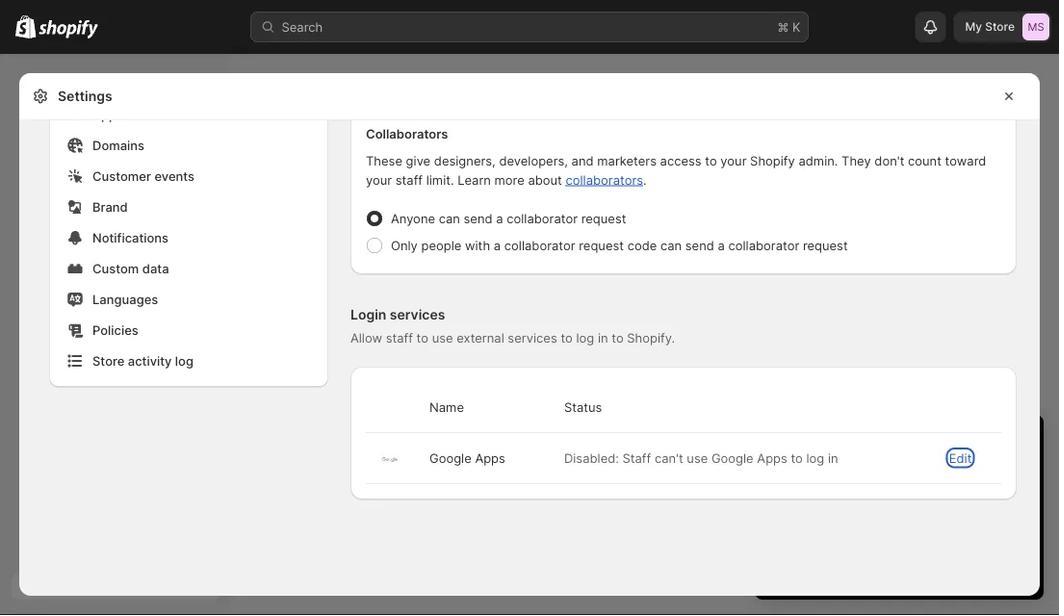 Task type: locate. For each thing, give the bounding box(es) containing it.
store right "my"
[[986, 20, 1015, 34]]

a right with
[[494, 238, 501, 253]]

about
[[528, 172, 563, 187]]

1 vertical spatial and
[[572, 153, 594, 168]]

0 vertical spatial send
[[464, 211, 493, 226]]

to inside the switch to a paid plan and get: first 3 months for $1/month
[[818, 467, 830, 482]]

0 horizontal spatial send
[[464, 211, 493, 226]]

to up switch
[[791, 451, 803, 466]]

dialog
[[1048, 55, 1060, 616]]

0 horizontal spatial store
[[92, 354, 125, 369]]

collaborator down about
[[507, 211, 578, 226]]

staff right allow
[[386, 330, 413, 345]]

name
[[430, 400, 464, 415]]

to left shopify.
[[612, 330, 624, 345]]

request for with
[[579, 238, 624, 253]]

and
[[127, 107, 149, 122], [572, 153, 594, 168], [902, 467, 924, 482]]

in left shopify.
[[598, 330, 608, 345]]

2 vertical spatial log
[[807, 451, 825, 466]]

more
[[495, 172, 525, 187]]

store activity log link
[[62, 348, 316, 375]]

my store image
[[1023, 13, 1050, 40]]

2 vertical spatial and
[[902, 467, 924, 482]]

use inside login services allow staff to use external services to log in to shopify.
[[432, 330, 453, 345]]

$1/month
[[896, 487, 952, 501]]

3 days left in your trial
[[775, 432, 977, 456]]

0 vertical spatial services
[[390, 307, 445, 323]]

log down policies link
[[175, 354, 194, 369]]

collaborator down anyone can send a collaborator request
[[505, 238, 576, 253]]

left
[[841, 432, 871, 456]]

can up people
[[439, 211, 460, 226]]

languages
[[92, 292, 158, 307]]

0 horizontal spatial can
[[439, 211, 460, 226]]

customer events link
[[62, 163, 316, 190]]

to up status
[[561, 330, 573, 345]]

to right allow
[[417, 330, 429, 345]]

collaborators link
[[566, 172, 644, 187]]

log left shopify.
[[577, 330, 595, 345]]

to right switch
[[818, 467, 830, 482]]

events
[[155, 169, 195, 184]]

and up the $1/month
[[902, 467, 924, 482]]

2 horizontal spatial apps
[[758, 451, 788, 466]]

collaborators .
[[566, 172, 647, 187]]

anyone
[[391, 211, 436, 226]]

1 horizontal spatial your
[[721, 153, 747, 168]]

1 horizontal spatial log
[[577, 330, 595, 345]]

your inside 3 days left in your trial dropdown button
[[897, 432, 938, 456]]

3 right first
[[817, 487, 825, 501]]

use left external
[[432, 330, 453, 345]]

0 horizontal spatial google
[[430, 451, 472, 466]]

in
[[598, 330, 608, 345], [876, 432, 892, 456], [828, 451, 839, 466]]

switch
[[775, 467, 815, 482]]

login services allow staff to use external services to log in to shopify.
[[351, 307, 675, 345]]

google down 'name'
[[430, 451, 472, 466]]

1 horizontal spatial and
[[572, 153, 594, 168]]

shopify.
[[627, 330, 675, 345]]

0 horizontal spatial 3
[[775, 432, 787, 456]]

admin.
[[799, 153, 839, 168]]

0 vertical spatial your
[[721, 153, 747, 168]]

3 left days
[[775, 432, 787, 456]]

send
[[464, 211, 493, 226], [686, 238, 715, 253]]

use right "can't"
[[687, 451, 708, 466]]

use
[[432, 330, 453, 345], [687, 451, 708, 466]]

external
[[457, 330, 505, 345]]

send right code on the right of page
[[686, 238, 715, 253]]

and inside the switch to a paid plan and get: first 3 months for $1/month
[[902, 467, 924, 482]]

1 vertical spatial send
[[686, 238, 715, 253]]

1 horizontal spatial store
[[986, 20, 1015, 34]]

services right external
[[508, 330, 558, 345]]

google
[[430, 451, 472, 466], [712, 451, 754, 466]]

collaborator for send
[[507, 211, 578, 226]]

languages link
[[62, 286, 316, 313]]

1 horizontal spatial google
[[712, 451, 754, 466]]

2 horizontal spatial your
[[897, 432, 938, 456]]

to inside these give designers, developers, and marketers access to your shopify admin. they don't count toward your staff limit. learn more about
[[705, 153, 717, 168]]

1 vertical spatial log
[[175, 354, 194, 369]]

collaborator
[[507, 211, 578, 226], [505, 238, 576, 253], [729, 238, 800, 253]]

settings
[[58, 88, 112, 105]]

3 inside the switch to a paid plan and get: first 3 months for $1/month
[[817, 487, 825, 501]]

domains
[[92, 138, 145, 153]]

services
[[390, 307, 445, 323], [508, 330, 558, 345]]

1 vertical spatial staff
[[386, 330, 413, 345]]

paid
[[844, 467, 870, 482]]

trial
[[943, 432, 977, 456]]

0 vertical spatial can
[[439, 211, 460, 226]]

store
[[986, 20, 1015, 34], [92, 354, 125, 369]]

1 horizontal spatial in
[[828, 451, 839, 466]]

2 vertical spatial your
[[897, 432, 938, 456]]

search
[[282, 19, 323, 34]]

1 vertical spatial 3
[[817, 487, 825, 501]]

allow
[[351, 330, 383, 345]]

0 horizontal spatial your
[[366, 172, 392, 187]]

in right left
[[876, 432, 892, 456]]

0 vertical spatial 3
[[775, 432, 787, 456]]

marketers
[[598, 153, 657, 168]]

a left paid
[[834, 467, 841, 482]]

k
[[793, 19, 801, 34]]

3
[[775, 432, 787, 456], [817, 487, 825, 501]]

first
[[790, 487, 813, 501]]

request left code on the right of page
[[579, 238, 624, 253]]

in inside login services allow staff to use external services to log in to shopify.
[[598, 330, 608, 345]]

people
[[421, 238, 462, 253]]

1 vertical spatial use
[[687, 451, 708, 466]]

anyone can send a collaborator request
[[391, 211, 627, 226]]

and left the sales
[[127, 107, 149, 122]]

⌘ k
[[778, 19, 801, 34]]

to
[[705, 153, 717, 168], [417, 330, 429, 345], [561, 330, 573, 345], [612, 330, 624, 345], [791, 451, 803, 466], [818, 467, 830, 482]]

google apps
[[430, 451, 506, 466]]

1 vertical spatial services
[[508, 330, 558, 345]]

store down policies
[[92, 354, 125, 369]]

0 vertical spatial use
[[432, 330, 453, 345]]

staff down give
[[396, 172, 423, 187]]

0 vertical spatial log
[[577, 330, 595, 345]]

0 vertical spatial store
[[986, 20, 1015, 34]]

store activity log
[[92, 354, 194, 369]]

can right code on the right of page
[[661, 238, 682, 253]]

in inside dropdown button
[[876, 432, 892, 456]]

custom
[[92, 261, 139, 276]]

google right "can't"
[[712, 451, 754, 466]]

0 horizontal spatial use
[[432, 330, 453, 345]]

0 horizontal spatial services
[[390, 307, 445, 323]]

log inside login services allow staff to use external services to log in to shopify.
[[577, 330, 595, 345]]

your down these
[[366, 172, 392, 187]]

1 vertical spatial your
[[366, 172, 392, 187]]

store inside settings dialog
[[92, 354, 125, 369]]

1 horizontal spatial can
[[661, 238, 682, 253]]

send up with
[[464, 211, 493, 226]]

shopify image
[[39, 20, 98, 39]]

a
[[496, 211, 503, 226], [494, 238, 501, 253], [718, 238, 725, 253], [834, 467, 841, 482]]

2 horizontal spatial in
[[876, 432, 892, 456]]

collaborators
[[366, 126, 448, 141]]

learn
[[458, 172, 491, 187]]

2 horizontal spatial log
[[807, 451, 825, 466]]

only people with a collaborator request code can send a collaborator request
[[391, 238, 848, 253]]

disabled:
[[565, 451, 619, 466]]

1 horizontal spatial services
[[508, 330, 558, 345]]

customer events
[[92, 169, 195, 184]]

in left left
[[828, 451, 839, 466]]

request
[[582, 211, 627, 226], [579, 238, 624, 253], [803, 238, 848, 253]]

log up switch
[[807, 451, 825, 466]]

1 vertical spatial can
[[661, 238, 682, 253]]

activity
[[128, 354, 172, 369]]

and up 'collaborators' link
[[572, 153, 594, 168]]

your
[[721, 153, 747, 168], [366, 172, 392, 187], [897, 432, 938, 456]]

log
[[577, 330, 595, 345], [175, 354, 194, 369], [807, 451, 825, 466]]

edit
[[950, 451, 972, 466]]

0 horizontal spatial in
[[598, 330, 608, 345]]

your up the get:
[[897, 432, 938, 456]]

2 google from the left
[[712, 451, 754, 466]]

0 vertical spatial staff
[[396, 172, 423, 187]]

staff
[[396, 172, 423, 187], [386, 330, 413, 345]]

access
[[661, 153, 702, 168]]

notifications link
[[62, 224, 316, 251]]

services right login
[[390, 307, 445, 323]]

1 vertical spatial store
[[92, 354, 125, 369]]

don't
[[875, 153, 905, 168]]

to right access
[[705, 153, 717, 168]]

can
[[439, 211, 460, 226], [661, 238, 682, 253]]

apps
[[92, 107, 123, 122], [475, 451, 506, 466], [758, 451, 788, 466]]

apps and sales channels
[[92, 107, 241, 122]]

domains link
[[62, 132, 316, 159]]

2 horizontal spatial and
[[902, 467, 924, 482]]

developers,
[[499, 153, 568, 168]]

1 horizontal spatial 3
[[817, 487, 825, 501]]

0 vertical spatial and
[[127, 107, 149, 122]]

your left shopify
[[721, 153, 747, 168]]

request up the "only people with a collaborator request code can send a collaborator request"
[[582, 211, 627, 226]]



Task type: describe. For each thing, give the bounding box(es) containing it.
0 horizontal spatial log
[[175, 354, 194, 369]]

brand link
[[62, 194, 316, 221]]

1 horizontal spatial send
[[686, 238, 715, 253]]

they
[[842, 153, 872, 168]]

request for send
[[582, 211, 627, 226]]

give
[[406, 153, 431, 168]]

1 google from the left
[[430, 451, 472, 466]]

and inside these give designers, developers, and marketers access to your shopify admin. they don't count toward your staff limit. learn more about
[[572, 153, 594, 168]]

shopify image
[[15, 15, 36, 38]]

collaborator for with
[[505, 238, 576, 253]]

data
[[142, 261, 169, 276]]

staff inside these give designers, developers, and marketers access to your shopify admin. they don't count toward your staff limit. learn more about
[[396, 172, 423, 187]]

limit.
[[426, 172, 454, 187]]

my store
[[966, 20, 1015, 34]]

sales
[[153, 107, 184, 122]]

with
[[465, 238, 491, 253]]

edit button
[[950, 451, 972, 466]]

only
[[391, 238, 418, 253]]

3 inside dropdown button
[[775, 432, 787, 456]]

shopify
[[751, 153, 796, 168]]

login
[[351, 307, 387, 323]]

apps and sales channels link
[[62, 101, 316, 128]]

request down admin.
[[803, 238, 848, 253]]

custom data link
[[62, 255, 316, 282]]

custom data
[[92, 261, 169, 276]]

can't
[[655, 451, 684, 466]]

enabled: staff can use google apps to log in image
[[382, 457, 399, 463]]

these
[[366, 153, 403, 168]]

for
[[876, 487, 893, 501]]

my
[[966, 20, 983, 34]]

staff inside login services allow staff to use external services to log in to shopify.
[[386, 330, 413, 345]]

0 horizontal spatial and
[[127, 107, 149, 122]]

designers,
[[434, 153, 496, 168]]

0 horizontal spatial apps
[[92, 107, 123, 122]]

channels
[[187, 107, 241, 122]]

code
[[628, 238, 657, 253]]

1 horizontal spatial use
[[687, 451, 708, 466]]

customer
[[92, 169, 151, 184]]

days
[[792, 432, 836, 456]]

these give designers, developers, and marketers access to your shopify admin. they don't count toward your staff limit. learn more about
[[366, 153, 987, 187]]

status
[[565, 400, 602, 415]]

notifications
[[92, 230, 169, 245]]

a inside the switch to a paid plan and get: first 3 months for $1/month
[[834, 467, 841, 482]]

settings dialog
[[19, 0, 1041, 596]]

toward
[[946, 153, 987, 168]]

count
[[909, 153, 942, 168]]

months
[[828, 487, 873, 501]]

a right code on the right of page
[[718, 238, 725, 253]]

brand
[[92, 199, 128, 214]]

policies
[[92, 323, 138, 338]]

get:
[[927, 467, 950, 482]]

plan
[[873, 467, 898, 482]]

3 days left in your trial button
[[755, 415, 1044, 456]]

disabled: staff can't use google apps to log in
[[565, 451, 839, 466]]

a down more
[[496, 211, 503, 226]]

.
[[644, 172, 647, 187]]

collaborator down shopify
[[729, 238, 800, 253]]

staff
[[623, 451, 652, 466]]

⌘
[[778, 19, 789, 34]]

collaborators
[[566, 172, 644, 187]]

policies link
[[62, 317, 316, 344]]

1 horizontal spatial apps
[[475, 451, 506, 466]]

switch to a paid plan and get: first 3 months for $1/month
[[775, 467, 952, 501]]



Task type: vqa. For each thing, say whether or not it's contained in the screenshot.
Switch to a paid plan and get: first 3 months for $1/month
yes



